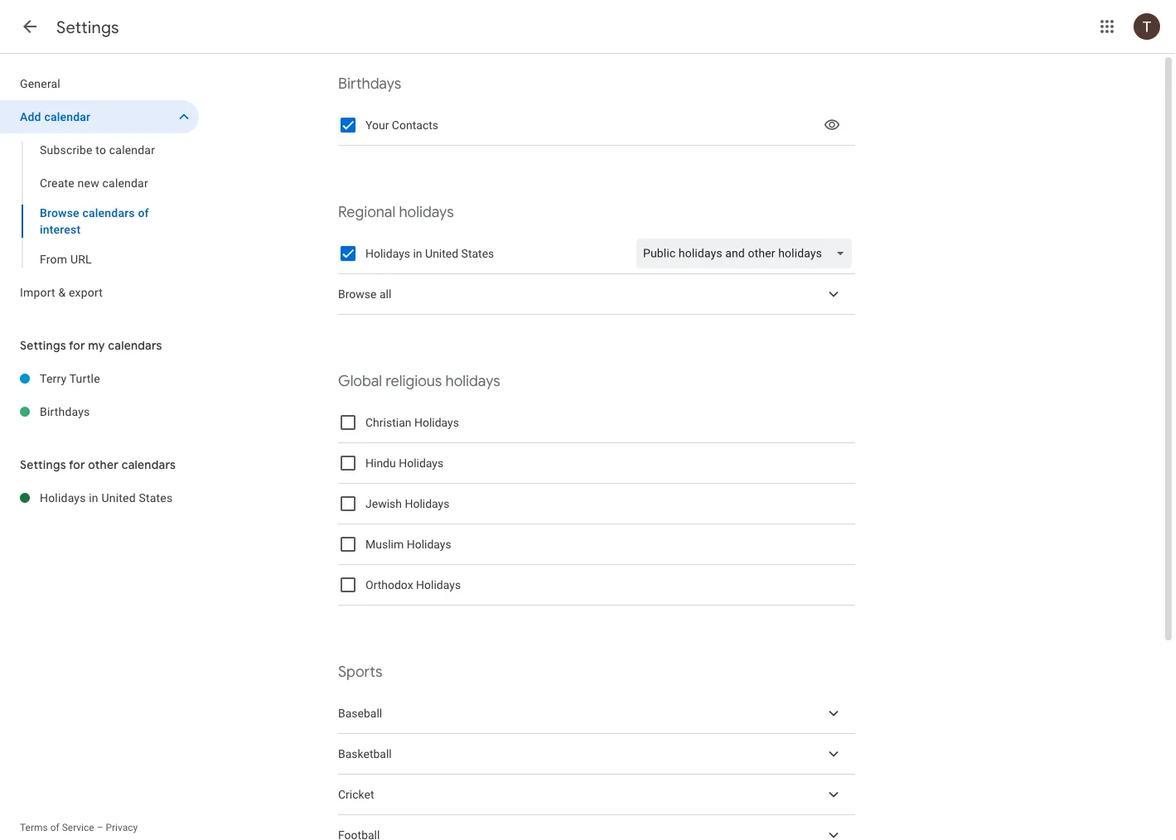 Task type: describe. For each thing, give the bounding box(es) containing it.
privacy link
[[106, 822, 138, 834]]

cricket tree item
[[338, 775, 855, 816]]

holidays in united states inside tree item
[[40, 491, 173, 505]]

basketball
[[338, 747, 392, 761]]

for for my
[[69, 338, 85, 353]]

basketball tree item
[[338, 734, 855, 775]]

holidays for hindu holidays
[[399, 457, 444, 470]]

1 vertical spatial of
[[50, 822, 59, 834]]

group containing subscribe to calendar
[[0, 133, 199, 276]]

global religious holidays
[[338, 372, 501, 391]]

baseball tree item
[[338, 694, 855, 734]]

settings for settings
[[56, 17, 119, 38]]

privacy
[[106, 822, 138, 834]]

add
[[20, 110, 41, 124]]

regional holidays
[[338, 203, 454, 222]]

calendars inside browse calendars of interest
[[82, 206, 135, 220]]

create
[[40, 176, 75, 190]]

in inside tree item
[[89, 491, 98, 505]]

birthdays link
[[40, 395, 199, 429]]

1 horizontal spatial in
[[413, 247, 422, 260]]

other
[[88, 458, 119, 472]]

import
[[20, 286, 55, 299]]

all
[[380, 287, 392, 301]]

muslim
[[366, 538, 404, 551]]

browse for browse calendars of interest
[[40, 206, 79, 220]]

browse calendars of interest
[[40, 206, 149, 236]]

jewish holidays
[[366, 497, 450, 511]]

holidays for muslim holidays
[[407, 538, 452, 551]]

add calendar
[[20, 110, 91, 124]]

create new calendar
[[40, 176, 148, 190]]

holidays for christian holidays
[[414, 416, 459, 430]]

&
[[58, 286, 66, 299]]

interest
[[40, 223, 81, 236]]

my
[[88, 338, 105, 353]]

of inside browse calendars of interest
[[138, 206, 149, 220]]

to
[[96, 143, 106, 157]]

united inside tree item
[[102, 491, 136, 505]]

0 vertical spatial holidays in united states
[[366, 247, 494, 260]]

add calendar tree item
[[0, 100, 199, 133]]

terry
[[40, 372, 67, 385]]

settings heading
[[56, 17, 119, 38]]

0 vertical spatial holidays
[[399, 203, 454, 222]]

calendar inside tree item
[[44, 110, 91, 124]]

settings for settings for other calendars
[[20, 458, 66, 472]]

go back image
[[20, 17, 40, 36]]

0 vertical spatial states
[[461, 247, 494, 260]]

calendars for other
[[122, 458, 176, 472]]

your contacts
[[366, 118, 439, 132]]



Task type: vqa. For each thing, say whether or not it's contained in the screenshot.
the bottommost Browse
yes



Task type: locate. For each thing, give the bounding box(es) containing it.
holidays
[[399, 203, 454, 222], [446, 372, 501, 391]]

holidays down 'global religious holidays'
[[414, 416, 459, 430]]

regional
[[338, 203, 396, 222]]

calendar right new at the left
[[102, 176, 148, 190]]

1 vertical spatial in
[[89, 491, 98, 505]]

0 vertical spatial browse
[[40, 206, 79, 220]]

holidays down settings for other calendars
[[40, 491, 86, 505]]

tree
[[0, 67, 199, 309]]

1 vertical spatial calendars
[[108, 338, 162, 353]]

holidays right jewish
[[405, 497, 450, 511]]

1 horizontal spatial birthdays
[[338, 74, 402, 93]]

browse for browse all
[[338, 287, 377, 301]]

holidays up the all
[[366, 247, 410, 260]]

1 for from the top
[[69, 338, 85, 353]]

calendar
[[44, 110, 91, 124], [109, 143, 155, 157], [102, 176, 148, 190]]

united
[[425, 247, 459, 260], [102, 491, 136, 505]]

settings for my calendars
[[20, 338, 162, 353]]

your
[[366, 118, 389, 132]]

1 vertical spatial united
[[102, 491, 136, 505]]

terms of service link
[[20, 822, 94, 834]]

2 vertical spatial calendar
[[102, 176, 148, 190]]

holidays up orthodox holidays
[[407, 538, 452, 551]]

settings for other calendars
[[20, 458, 176, 472]]

religious
[[386, 372, 442, 391]]

birthdays up your
[[338, 74, 402, 93]]

2 vertical spatial calendars
[[122, 458, 176, 472]]

from url
[[40, 252, 92, 266]]

holidays right religious
[[446, 372, 501, 391]]

tree item
[[338, 816, 855, 841]]

christian
[[366, 416, 412, 430]]

service
[[62, 822, 94, 834]]

settings
[[56, 17, 119, 38], [20, 338, 66, 353], [20, 458, 66, 472]]

1 vertical spatial birthdays
[[40, 405, 90, 419]]

holidays for jewish holidays
[[405, 497, 450, 511]]

contacts
[[392, 118, 439, 132]]

general
[[20, 77, 60, 90]]

–
[[97, 822, 103, 834]]

terry turtle
[[40, 372, 100, 385]]

of down create new calendar
[[138, 206, 149, 220]]

holidays right regional
[[399, 203, 454, 222]]

0 horizontal spatial of
[[50, 822, 59, 834]]

browse all
[[338, 287, 392, 301]]

0 vertical spatial of
[[138, 206, 149, 220]]

calendar for subscribe to calendar
[[109, 143, 155, 157]]

for for other
[[69, 458, 85, 472]]

terms of service – privacy
[[20, 822, 138, 834]]

tree containing general
[[0, 67, 199, 309]]

for
[[69, 338, 85, 353], [69, 458, 85, 472]]

1 vertical spatial calendar
[[109, 143, 155, 157]]

0 horizontal spatial states
[[139, 491, 173, 505]]

birthdays tree item
[[0, 395, 199, 429]]

1 vertical spatial states
[[139, 491, 173, 505]]

import & export
[[20, 286, 103, 299]]

christian holidays
[[366, 416, 459, 430]]

None field
[[637, 239, 859, 269]]

1 horizontal spatial of
[[138, 206, 149, 220]]

settings right the go back image
[[56, 17, 119, 38]]

1 horizontal spatial states
[[461, 247, 494, 260]]

turtle
[[69, 372, 100, 385]]

0 vertical spatial settings
[[56, 17, 119, 38]]

settings for settings for my calendars
[[20, 338, 66, 353]]

settings left the other
[[20, 458, 66, 472]]

0 vertical spatial united
[[425, 247, 459, 260]]

birthdays inside tree item
[[40, 405, 90, 419]]

calendar right to
[[109, 143, 155, 157]]

terry turtle tree item
[[0, 362, 199, 395]]

of right terms
[[50, 822, 59, 834]]

0 horizontal spatial birthdays
[[40, 405, 90, 419]]

calendars right my
[[108, 338, 162, 353]]

1 horizontal spatial united
[[425, 247, 459, 260]]

in down settings for other calendars
[[89, 491, 98, 505]]

0 horizontal spatial holidays in united states
[[40, 491, 173, 505]]

hindu
[[366, 457, 396, 470]]

global
[[338, 372, 382, 391]]

states
[[461, 247, 494, 260], [139, 491, 173, 505]]

1 horizontal spatial holidays in united states
[[366, 247, 494, 260]]

hindu holidays
[[366, 457, 444, 470]]

in
[[413, 247, 422, 260], [89, 491, 98, 505]]

for left the other
[[69, 458, 85, 472]]

calendars
[[82, 206, 135, 220], [108, 338, 162, 353], [122, 458, 176, 472]]

subscribe
[[40, 143, 93, 157]]

united down regional holidays
[[425, 247, 459, 260]]

1 vertical spatial settings
[[20, 338, 66, 353]]

0 vertical spatial calendars
[[82, 206, 135, 220]]

new
[[78, 176, 99, 190]]

sports
[[338, 663, 383, 682]]

export
[[69, 286, 103, 299]]

of
[[138, 206, 149, 220], [50, 822, 59, 834]]

browse
[[40, 206, 79, 220], [338, 287, 377, 301]]

holidays in united states
[[366, 247, 494, 260], [40, 491, 173, 505]]

holidays right orthodox
[[416, 578, 461, 592]]

1 vertical spatial holidays
[[446, 372, 501, 391]]

states inside tree item
[[139, 491, 173, 505]]

holidays right the hindu
[[399, 457, 444, 470]]

orthodox
[[366, 578, 413, 592]]

muslim holidays
[[366, 538, 452, 551]]

1 vertical spatial browse
[[338, 287, 377, 301]]

browse all tree item
[[338, 274, 855, 315]]

1 horizontal spatial browse
[[338, 287, 377, 301]]

baseball
[[338, 707, 382, 721]]

2 vertical spatial settings
[[20, 458, 66, 472]]

0 horizontal spatial browse
[[40, 206, 79, 220]]

settings for my calendars tree
[[0, 362, 199, 429]]

group
[[0, 133, 199, 276]]

holidays inside tree item
[[40, 491, 86, 505]]

jewish
[[366, 497, 402, 511]]

browse up interest
[[40, 206, 79, 220]]

birthdays down the terry turtle
[[40, 405, 90, 419]]

calendar for create new calendar
[[102, 176, 148, 190]]

orthodox holidays
[[366, 578, 461, 592]]

browse inside tree item
[[338, 287, 377, 301]]

0 vertical spatial for
[[69, 338, 85, 353]]

0 horizontal spatial united
[[102, 491, 136, 505]]

for left my
[[69, 338, 85, 353]]

holidays in united states down regional holidays
[[366, 247, 494, 260]]

terms
[[20, 822, 48, 834]]

holidays in united states down the other
[[40, 491, 173, 505]]

browse left the all
[[338, 287, 377, 301]]

1 vertical spatial for
[[69, 458, 85, 472]]

calendar up subscribe
[[44, 110, 91, 124]]

from
[[40, 252, 67, 266]]

calendars for my
[[108, 338, 162, 353]]

united down the other
[[102, 491, 136, 505]]

1 vertical spatial holidays in united states
[[40, 491, 173, 505]]

0 horizontal spatial in
[[89, 491, 98, 505]]

cricket
[[338, 788, 374, 802]]

settings up terry on the top of page
[[20, 338, 66, 353]]

calendars down create new calendar
[[82, 206, 135, 220]]

holidays
[[366, 247, 410, 260], [414, 416, 459, 430], [399, 457, 444, 470], [40, 491, 86, 505], [405, 497, 450, 511], [407, 538, 452, 551], [416, 578, 461, 592]]

subscribe to calendar
[[40, 143, 155, 157]]

2 for from the top
[[69, 458, 85, 472]]

holidays in united states link
[[40, 482, 199, 515]]

holidays for orthodox holidays
[[416, 578, 461, 592]]

birthdays
[[338, 74, 402, 93], [40, 405, 90, 419]]

0 vertical spatial birthdays
[[338, 74, 402, 93]]

holidays in united states tree item
[[0, 482, 199, 515]]

0 vertical spatial in
[[413, 247, 422, 260]]

calendars up holidays in united states link
[[122, 458, 176, 472]]

0 vertical spatial calendar
[[44, 110, 91, 124]]

url
[[70, 252, 92, 266]]

browse inside browse calendars of interest
[[40, 206, 79, 220]]

in down regional holidays
[[413, 247, 422, 260]]



